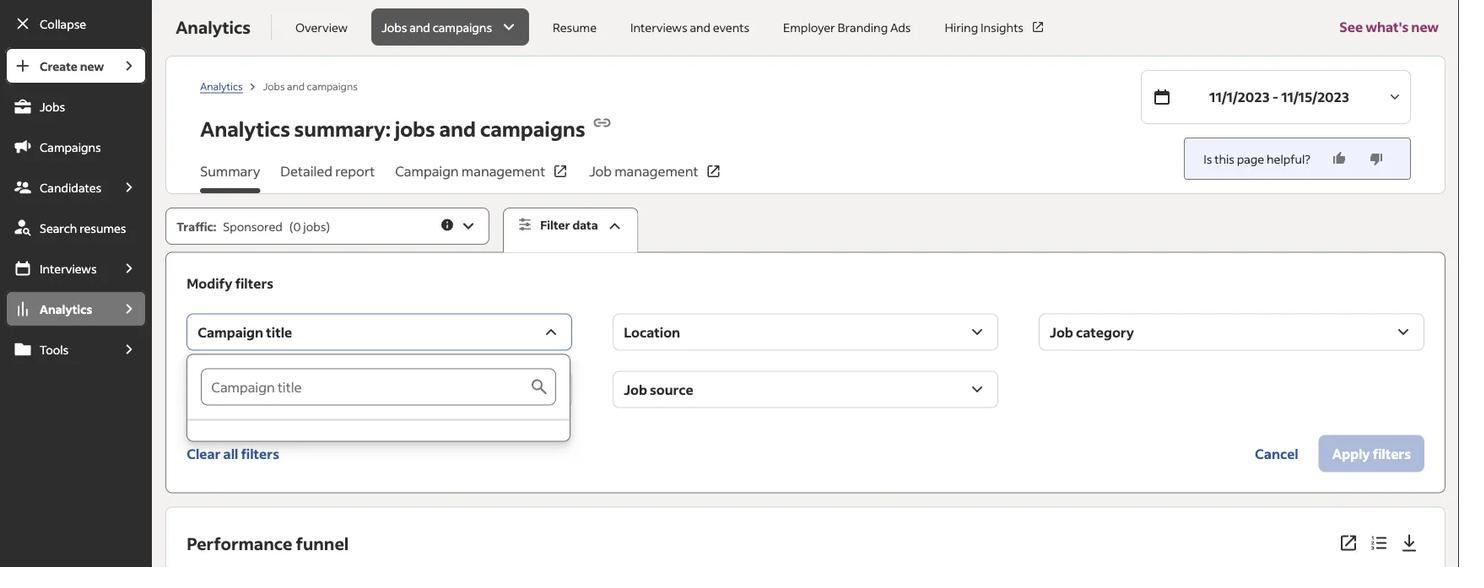 Task type: locate. For each thing, give the bounding box(es) containing it.
employer branding ads link
[[773, 8, 921, 46]]

filters right all
[[241, 445, 279, 462]]

and inside interviews and events link
[[690, 19, 711, 35]]

0 horizontal spatial management
[[462, 163, 546, 180]]

campaign for campaign title
[[198, 323, 263, 341]]

category
[[1076, 323, 1135, 341]]

source
[[650, 381, 694, 398]]

0 vertical spatial interviews
[[631, 19, 688, 35]]

0 vertical spatial job
[[589, 163, 612, 180]]

interviews
[[631, 19, 688, 35], [40, 261, 97, 276]]

modify
[[187, 274, 233, 292]]

job
[[589, 163, 612, 180], [1050, 323, 1074, 341], [624, 381, 647, 398]]

0 horizontal spatial jobs
[[40, 99, 65, 114]]

1 horizontal spatial campaign
[[395, 163, 459, 180]]

collapse button
[[5, 5, 147, 42]]

1 horizontal spatial jobs
[[395, 116, 435, 142]]

location button
[[613, 314, 999, 351]]

jobs and campaigns
[[382, 19, 492, 35], [263, 79, 358, 92]]

performance funnel
[[187, 532, 349, 554]]

detailed
[[281, 163, 333, 180]]

summary link
[[200, 161, 260, 193]]

and
[[410, 19, 430, 35], [690, 19, 711, 35], [287, 79, 305, 92], [439, 116, 476, 142]]

0 horizontal spatial analytics link
[[5, 290, 112, 328]]

funnel
[[296, 532, 349, 554]]

campaign for campaign management
[[395, 163, 459, 180]]

0 vertical spatial jobs
[[382, 19, 407, 35]]

management for campaign management
[[462, 163, 546, 180]]

campaigns
[[433, 19, 492, 35], [307, 79, 358, 92], [480, 116, 586, 142]]

detailed report link
[[281, 161, 375, 193]]

1 horizontal spatial jobs and campaigns
[[382, 19, 492, 35]]

this page is not helpful image
[[1369, 150, 1385, 167]]

create new
[[40, 58, 104, 73]]

1 horizontal spatial job
[[624, 381, 647, 398]]

all
[[223, 445, 238, 462]]

job for job category
[[1050, 323, 1074, 341]]

see what's new
[[1340, 18, 1439, 35]]

0
[[293, 219, 301, 234]]

jobs link
[[5, 88, 147, 125]]

0 horizontal spatial interviews
[[40, 261, 97, 276]]

data
[[573, 217, 598, 233]]

jobs
[[382, 19, 407, 35], [263, 79, 285, 92], [40, 99, 65, 114]]

jobs and campaigns inside the jobs and campaigns "button"
[[382, 19, 492, 35]]

summary
[[200, 163, 260, 180]]

performance
[[187, 532, 292, 554]]

clear all filters
[[187, 445, 279, 462]]

interviews left "events" on the top of page
[[631, 19, 688, 35]]

candidates link
[[5, 169, 112, 206]]

campaign management link
[[395, 161, 569, 193]]

campaign inside popup button
[[198, 323, 263, 341]]

0 horizontal spatial job
[[589, 163, 612, 180]]

campaign
[[395, 163, 459, 180], [198, 323, 263, 341]]

1 horizontal spatial new
[[1412, 18, 1439, 35]]

jobs up campaign management
[[395, 116, 435, 142]]

job source
[[624, 381, 694, 398]]

job inside popup button
[[1050, 323, 1074, 341]]

2 management from the left
[[615, 163, 699, 180]]

0 vertical spatial campaigns
[[433, 19, 492, 35]]

campaign title list box
[[188, 355, 570, 441]]

job left 'category' on the right of the page
[[1050, 323, 1074, 341]]

job inside dropdown button
[[624, 381, 647, 398]]

interviews for interviews and events
[[631, 19, 688, 35]]

new
[[1412, 18, 1439, 35], [80, 58, 104, 73]]

new right create
[[80, 58, 104, 73]]

0 vertical spatial jobs and campaigns
[[382, 19, 492, 35]]

menu bar
[[0, 47, 152, 567]]

this filters data based on the type of traffic a job received, not the sponsored status of the job itself. some jobs may receive both sponsored and organic traffic. combined view shows all traffic. image
[[440, 217, 455, 233]]

interviews down search resumes link
[[40, 261, 97, 276]]

0 horizontal spatial new
[[80, 58, 104, 73]]

0 vertical spatial filters
[[235, 274, 274, 292]]

campaigns
[[40, 139, 101, 155]]

menu bar containing create new
[[0, 47, 152, 567]]

sponsored
[[223, 219, 283, 234]]

employer branding ads
[[784, 19, 911, 35]]

jobs
[[395, 116, 435, 142], [303, 219, 326, 234]]

tools
[[40, 342, 69, 357]]

campaign down analytics summary: jobs and campaigns
[[395, 163, 459, 180]]

insights
[[981, 19, 1024, 35]]

job down 'show shareable url' image
[[589, 163, 612, 180]]

0 horizontal spatial campaign
[[198, 323, 263, 341]]

1 vertical spatial new
[[80, 58, 104, 73]]

detailed report
[[281, 163, 375, 180]]

0 vertical spatial jobs
[[395, 116, 435, 142]]

1 horizontal spatial management
[[615, 163, 699, 180]]

job left source
[[624, 381, 647, 398]]

1 vertical spatial interviews
[[40, 261, 97, 276]]

11/15/2023
[[1282, 88, 1350, 106]]

branding
[[838, 19, 888, 35]]

see what's new button
[[1340, 0, 1439, 56]]

resume link
[[543, 8, 607, 46]]

jobs inside "button"
[[382, 19, 407, 35]]

management for job management
[[615, 163, 699, 180]]

0 vertical spatial analytics link
[[200, 79, 243, 93]]

this page is helpful image
[[1331, 150, 1348, 167]]

0 vertical spatial new
[[1412, 18, 1439, 35]]

helpful?
[[1267, 151, 1311, 166]]

interviews link
[[5, 250, 112, 287]]

collapse
[[40, 16, 86, 31]]

2 horizontal spatial job
[[1050, 323, 1074, 341]]

2 vertical spatial jobs
[[40, 99, 65, 114]]

(
[[289, 219, 293, 234]]

filters right modify
[[235, 274, 274, 292]]

1 vertical spatial jobs
[[303, 219, 326, 234]]

Campaign title field
[[201, 369, 530, 406]]

employer
[[784, 19, 836, 35]]

create
[[40, 58, 78, 73]]

management
[[462, 163, 546, 180], [615, 163, 699, 180]]

1 horizontal spatial jobs
[[263, 79, 285, 92]]

analytics
[[176, 16, 251, 38], [200, 79, 243, 92], [200, 116, 290, 142], [40, 301, 92, 317]]

clear all filters button
[[187, 435, 279, 472]]

is this page helpful?
[[1204, 151, 1311, 166]]

1 vertical spatial filters
[[241, 445, 279, 462]]

2 horizontal spatial jobs
[[382, 19, 407, 35]]

0 vertical spatial campaign
[[395, 163, 459, 180]]

create new link
[[5, 47, 112, 84]]

overview link
[[285, 8, 358, 46]]

interviews for interviews
[[40, 261, 97, 276]]

traffic:
[[177, 219, 216, 234]]

jobs right 0
[[303, 219, 326, 234]]

search
[[40, 220, 77, 236]]

1 vertical spatial job
[[1050, 323, 1074, 341]]

analytics link
[[200, 79, 243, 93], [5, 290, 112, 328]]

1 horizontal spatial interviews
[[631, 19, 688, 35]]

tools link
[[5, 331, 112, 368]]

1 management from the left
[[462, 163, 546, 180]]

2 vertical spatial job
[[624, 381, 647, 398]]

filter
[[541, 217, 570, 233]]

job management link
[[589, 161, 722, 193]]

new right what's
[[1412, 18, 1439, 35]]

table view image
[[1369, 533, 1390, 553]]

0 horizontal spatial jobs and campaigns
[[263, 79, 358, 92]]

1 vertical spatial campaign
[[198, 323, 263, 341]]

campaigns inside the jobs and campaigns "button"
[[433, 19, 492, 35]]

campaign left title in the bottom of the page
[[198, 323, 263, 341]]

filters
[[235, 274, 274, 292], [241, 445, 279, 462]]



Task type: describe. For each thing, give the bounding box(es) containing it.
is
[[1204, 151, 1213, 166]]

title
[[266, 323, 292, 341]]

)
[[326, 219, 330, 234]]

interviews and events link
[[621, 8, 760, 46]]

location
[[624, 323, 681, 341]]

cancel
[[1256, 445, 1299, 462]]

events
[[713, 19, 750, 35]]

job source button
[[613, 371, 999, 408]]

search resumes
[[40, 220, 126, 236]]

modify filters
[[187, 274, 274, 292]]

filter data button
[[503, 208, 639, 253]]

and inside the jobs and campaigns "button"
[[410, 19, 430, 35]]

cancel button
[[1242, 435, 1313, 472]]

report
[[335, 163, 375, 180]]

new inside button
[[1412, 18, 1439, 35]]

resumes
[[79, 220, 126, 236]]

this
[[1215, 151, 1235, 166]]

hiring
[[945, 19, 979, 35]]

clear
[[187, 445, 221, 462]]

job category
[[1050, 323, 1135, 341]]

0 horizontal spatial jobs
[[303, 219, 326, 234]]

what's
[[1366, 18, 1409, 35]]

analytics summary: jobs and campaigns
[[200, 116, 586, 142]]

summary:
[[294, 116, 391, 142]]

1 vertical spatial jobs
[[263, 79, 285, 92]]

1 horizontal spatial analytics link
[[200, 79, 243, 93]]

-
[[1273, 88, 1279, 106]]

11/1/2023 - 11/15/2023
[[1210, 88, 1350, 106]]

export as csv image
[[1400, 533, 1420, 553]]

ads
[[891, 19, 911, 35]]

job management
[[589, 163, 699, 180]]

11/1/2023
[[1210, 88, 1270, 106]]

filter data
[[541, 217, 598, 233]]

resume
[[553, 19, 597, 35]]

page
[[1237, 151, 1265, 166]]

view detailed report image
[[1339, 533, 1359, 553]]

campaign management
[[395, 163, 546, 180]]

jobs inside 'link'
[[40, 99, 65, 114]]

search resumes link
[[5, 209, 147, 247]]

campaign title
[[198, 323, 292, 341]]

traffic: sponsored ( 0 jobs )
[[177, 219, 330, 234]]

hiring insights link
[[935, 8, 1056, 46]]

job for job source
[[624, 381, 647, 398]]

1 vertical spatial analytics link
[[5, 290, 112, 328]]

job category button
[[1039, 314, 1425, 351]]

interviews and events
[[631, 19, 750, 35]]

hiring insights
[[945, 19, 1024, 35]]

2 vertical spatial campaigns
[[480, 116, 586, 142]]

candidates
[[40, 180, 101, 195]]

see
[[1340, 18, 1364, 35]]

1 vertical spatial jobs and campaigns
[[263, 79, 358, 92]]

campaigns link
[[5, 128, 147, 165]]

job for job management
[[589, 163, 612, 180]]

campaign title button
[[187, 314, 573, 351]]

1 vertical spatial campaigns
[[307, 79, 358, 92]]

overview
[[295, 19, 348, 35]]

show shareable url image
[[592, 113, 613, 133]]

jobs and campaigns button
[[372, 8, 529, 46]]

filters inside 'button'
[[241, 445, 279, 462]]



Task type: vqa. For each thing, say whether or not it's contained in the screenshot.
the for
no



